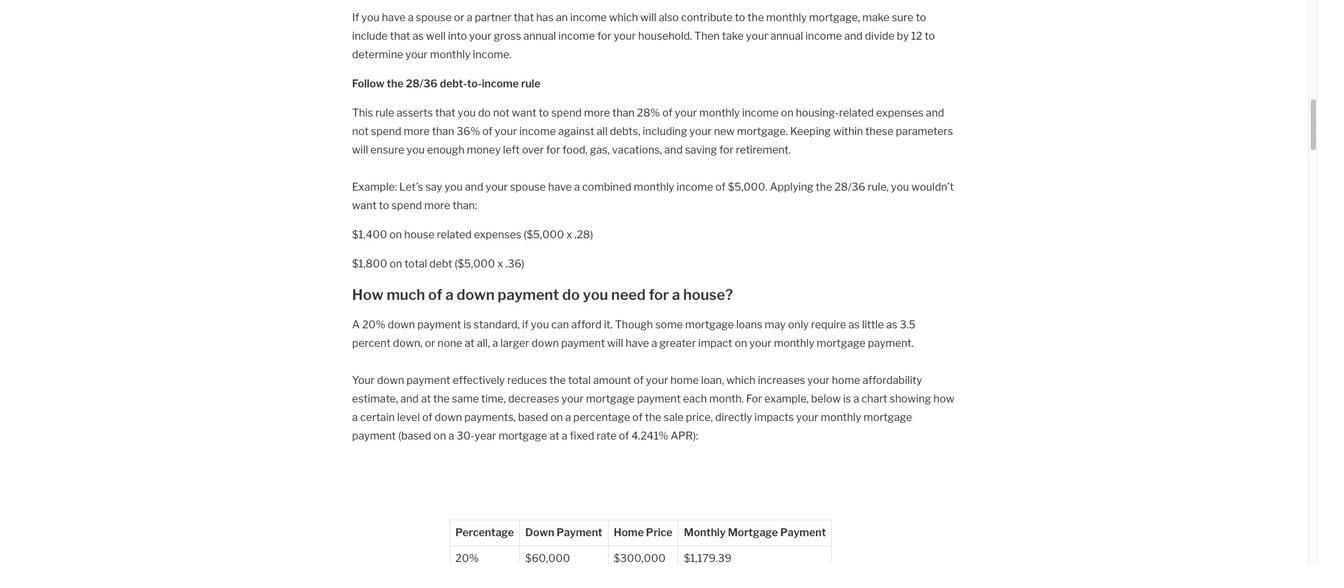 Task type: vqa. For each thing, say whether or not it's contained in the screenshot.
little
yes



Task type: describe. For each thing, give the bounding box(es) containing it.
down down can on the bottom left of the page
[[532, 337, 559, 350]]

on inside the a 20% down payment is standard, if you can afford it. though some mortgage loans may only require as little as 3.5 percent down, or none at all, a larger down payment will have a greater impact on your monthly mortgage payment.
[[735, 337, 747, 350]]

1 vertical spatial x
[[498, 257, 503, 270]]

larger
[[501, 337, 529, 350]]

debt
[[430, 257, 452, 270]]

how much of a down payment do you need for a house?
[[352, 286, 733, 303]]

only
[[788, 318, 809, 331]]

0 horizontal spatial at
[[421, 393, 431, 405]]

the up 4.241%
[[645, 411, 662, 424]]

monthly down into
[[430, 48, 471, 61]]

debts,
[[610, 125, 641, 137]]

or inside the a 20% down payment is standard, if you can afford it. though some mortgage loans may only require as little as 3.5 percent down, or none at all, a larger down payment will have a greater impact on your monthly mortgage payment.
[[425, 337, 435, 350]]

income down mortgage,
[[806, 29, 842, 42]]

of right level
[[422, 411, 433, 424]]

2 annual from the left
[[771, 29, 803, 42]]

2 vertical spatial at
[[550, 430, 560, 442]]

left
[[503, 143, 520, 156]]

and up 'parameters'
[[926, 106, 945, 119]]

a right all,
[[492, 337, 498, 350]]

mortgage.
[[737, 125, 788, 137]]

payment down afford
[[561, 337, 605, 350]]

12
[[911, 29, 923, 42]]

you inside the if you have a spouse or a partner that has an income which will also contribute to the monthly mortgage, make sure to include that as well into your gross annual income for your household. then take your annual income and divide by 12 to determine your monthly income.
[[362, 11, 380, 24]]

a up into
[[467, 11, 473, 24]]

price,
[[686, 411, 713, 424]]

spouse inside the if you have a spouse or a partner that has an income which will also contribute to the monthly mortgage, make sure to include that as well into your gross annual income for your household. then take your annual income and divide by 12 to determine your monthly income.
[[416, 11, 452, 24]]

your
[[352, 374, 375, 387]]

your right take
[[746, 29, 768, 42]]

to-
[[467, 77, 482, 90]]

your up saving
[[690, 125, 712, 137]]

a right if
[[408, 11, 414, 24]]

do inside this rule asserts that you do not want to spend more than 28% of your monthly income on housing-related expenses and not spend more than 36% of your income against all debts, including your new mortgage. keeping within these parameters will ensure you enough money left over for food, gas, vacations, and saving for retirement.
[[478, 106, 491, 119]]

enough
[[427, 143, 465, 156]]

1 horizontal spatial rule
[[521, 77, 541, 90]]

a up some at bottom
[[672, 286, 680, 303]]

of right 'much'
[[428, 286, 443, 303]]

then
[[695, 29, 720, 42]]

have inside the a 20% down payment is standard, if you can afford it. though some mortgage loans may only require as little as 3.5 percent down, or none at all, a larger down payment will have a greater impact on your monthly mortgage payment.
[[626, 337, 649, 350]]

2 payment from the left
[[780, 526, 826, 539]]

all
[[597, 125, 608, 137]]

your up "percentage"
[[562, 393, 584, 405]]

greater
[[660, 337, 696, 350]]

down up standard,
[[457, 286, 495, 303]]

into
[[448, 29, 467, 42]]

the right the follow
[[387, 77, 404, 90]]

money
[[467, 143, 501, 156]]

an
[[556, 11, 568, 24]]

a left fixed on the bottom left of the page
[[562, 430, 568, 442]]

want inside example: let's say you and your spouse have a combined monthly income of $5,000. applying the 28/36 rule, you wouldn't want to spend more than:
[[352, 199, 377, 212]]

for
[[746, 393, 762, 405]]

or inside the if you have a spouse or a partner that has an income which will also contribute to the monthly mortgage, make sure to include that as well into your gross annual income for your household. then take your annual income and divide by 12 to determine your monthly income.
[[454, 11, 465, 24]]

to up take
[[735, 11, 746, 24]]

your left the household. on the top of page
[[614, 29, 636, 42]]

and inside example: let's say you and your spouse have a combined monthly income of $5,000. applying the 28/36 rule, you wouldn't want to spend more than:
[[465, 181, 484, 193]]

on right based
[[551, 411, 563, 424]]

income right "an" at the top of page
[[570, 11, 607, 24]]

within
[[833, 125, 863, 137]]

vacations,
[[612, 143, 662, 156]]

effectively
[[453, 374, 505, 387]]

debt-
[[440, 77, 467, 90]]

income.
[[473, 48, 512, 61]]

if you have a spouse or a partner that has an income which will also contribute to the monthly mortgage, make sure to include that as well into your gross annual income for your household. then take your annual income and divide by 12 to determine your monthly income.
[[352, 11, 935, 61]]

1 vertical spatial not
[[352, 125, 369, 137]]

0 vertical spatial more
[[584, 106, 610, 119]]

0 vertical spatial not
[[493, 106, 510, 119]]

the left same
[[433, 393, 450, 405]]

payment down certain
[[352, 430, 396, 442]]

house
[[404, 228, 435, 241]]

mortgage
[[728, 526, 778, 539]]

showing
[[890, 393, 932, 405]]

for right over
[[546, 143, 561, 156]]

mortgage down based
[[499, 430, 547, 442]]

rule,
[[868, 181, 889, 193]]

1 home from the left
[[671, 374, 699, 387]]

1 horizontal spatial than
[[613, 106, 635, 119]]

impacts
[[755, 411, 794, 424]]

0 horizontal spatial 28/36
[[406, 77, 438, 90]]

percentage
[[574, 411, 630, 424]]

new
[[714, 125, 735, 137]]

percent
[[352, 337, 391, 350]]

payment up sale
[[637, 393, 681, 405]]

partner
[[475, 11, 512, 24]]

4.241%
[[632, 430, 669, 442]]

mortgage up 'impact' at the bottom right of page
[[685, 318, 734, 331]]

spend inside example: let's say you and your spouse have a combined monthly income of $5,000. applying the 28/36 rule, you wouldn't want to spend more than:
[[392, 199, 422, 212]]

sure
[[892, 11, 914, 24]]

against
[[558, 125, 595, 137]]

how
[[352, 286, 384, 303]]

amount
[[593, 374, 631, 387]]

28/36 inside example: let's say you and your spouse have a combined monthly income of $5,000. applying the 28/36 rule, you wouldn't want to spend more than:
[[835, 181, 866, 193]]

how
[[934, 393, 955, 405]]

mortgage down amount
[[586, 393, 635, 405]]

a down debt
[[446, 286, 454, 303]]

may
[[765, 318, 786, 331]]

1 horizontal spatial x
[[567, 228, 572, 241]]

which for increases
[[727, 374, 756, 387]]

your down below
[[797, 411, 819, 424]]

income up over
[[519, 125, 556, 137]]

1 payment from the left
[[557, 526, 603, 539]]

your up left
[[495, 125, 517, 137]]

payment.
[[868, 337, 914, 350]]

over
[[522, 143, 544, 156]]

your down payment effectively reduces the total amount of your home loan, which increases your home affordability estimate, and at the same time, decreases your mortgage payment each month. for example, below is a chart showing how a certain level of down payments, based on a percentage of the sale price, directly impacts your monthly mortgage payment (based on a 30-year mortgage at a fixed rate of 4.241% apr):
[[352, 374, 955, 442]]

a left the greater
[[652, 337, 657, 350]]

your inside example: let's say you and your spouse have a combined monthly income of $5,000. applying the 28/36 rule, you wouldn't want to spend more than:
[[486, 181, 508, 193]]

related inside this rule asserts that you do not want to spend more than 28% of your monthly income on housing-related expenses and not spend more than 36% of your income against all debts, including your new mortgage. keeping within these parameters will ensure you enough money left over for food, gas, vacations, and saving for retirement.
[[839, 106, 874, 119]]

each
[[683, 393, 707, 405]]

your up including at the top
[[675, 106, 697, 119]]

than:
[[453, 199, 477, 212]]

1 vertical spatial more
[[404, 125, 430, 137]]

on right (based
[[434, 430, 446, 442]]

directly
[[715, 411, 752, 424]]

down payment
[[525, 526, 603, 539]]

will inside the if you have a spouse or a partner that has an income which will also contribute to the monthly mortgage, make sure to include that as well into your gross annual income for your household. then take your annual income and divide by 12 to determine your monthly income.
[[641, 11, 657, 24]]

can
[[552, 318, 569, 331]]

require
[[811, 318, 846, 331]]

fixed
[[570, 430, 595, 442]]

chart
[[862, 393, 888, 405]]

afford
[[572, 318, 602, 331]]

which for will
[[609, 11, 638, 24]]

apr):
[[671, 430, 698, 442]]

estimate,
[[352, 393, 398, 405]]

follow the 28/36 debt-to-income rule
[[352, 77, 541, 90]]

reduces
[[507, 374, 547, 387]]

percentage
[[456, 526, 514, 539]]

price
[[646, 526, 673, 539]]

much
[[387, 286, 425, 303]]

as inside the if you have a spouse or a partner that has an income which will also contribute to the monthly mortgage, make sure to include that as well into your gross annual income for your household. then take your annual income and divide by 12 to determine your monthly income.
[[413, 29, 424, 42]]

your up below
[[808, 374, 830, 387]]

well
[[426, 29, 446, 42]]

ensure
[[371, 143, 405, 156]]

your down well
[[406, 48, 428, 61]]

below
[[811, 393, 841, 405]]

payment up none
[[417, 318, 461, 331]]

monthly inside example: let's say you and your spouse have a combined monthly income of $5,000. applying the 28/36 rule, you wouldn't want to spend more than:
[[634, 181, 675, 193]]

the inside the if you have a spouse or a partner that has an income which will also contribute to the monthly mortgage, make sure to include that as well into your gross annual income for your household. then take your annual income and divide by 12 to determine your monthly income.
[[748, 11, 764, 24]]

of right amount
[[634, 374, 644, 387]]

this
[[352, 106, 373, 119]]

0 horizontal spatial expenses
[[474, 228, 522, 241]]

down,
[[393, 337, 423, 350]]

36%
[[457, 125, 480, 137]]

(based
[[398, 430, 431, 442]]

your up sale
[[646, 374, 668, 387]]

payments,
[[464, 411, 516, 424]]

of right rate
[[619, 430, 629, 442]]

to inside this rule asserts that you do not want to spend more than 28% of your monthly income on housing-related expenses and not spend more than 36% of your income against all debts, including your new mortgage. keeping within these parameters will ensure you enough money left over for food, gas, vacations, and saving for retirement.
[[539, 106, 549, 119]]

make
[[863, 11, 890, 24]]

to inside example: let's say you and your spouse have a combined monthly income of $5,000. applying the 28/36 rule, you wouldn't want to spend more than:
[[379, 199, 389, 212]]

rule inside this rule asserts that you do not want to spend more than 28% of your monthly income on housing-related expenses and not spend more than 36% of your income against all debts, including your new mortgage. keeping within these parameters will ensure you enough money left over for food, gas, vacations, and saving for retirement.
[[375, 106, 394, 119]]

the up decreases
[[550, 374, 566, 387]]

increases
[[758, 374, 805, 387]]

is inside the a 20% down payment is standard, if you can afford it. though some mortgage loans may only require as little as 3.5 percent down, or none at all, a larger down payment will have a greater impact on your monthly mortgage payment.
[[464, 318, 472, 331]]

for down "new"
[[720, 143, 734, 156]]

gas,
[[590, 143, 610, 156]]



Task type: locate. For each thing, give the bounding box(es) containing it.
0 vertical spatial related
[[839, 106, 874, 119]]

1 horizontal spatial annual
[[771, 29, 803, 42]]

1 horizontal spatial 28/36
[[835, 181, 866, 193]]

rate
[[597, 430, 617, 442]]

all,
[[477, 337, 490, 350]]

by
[[897, 29, 909, 42]]

2 horizontal spatial have
[[626, 337, 649, 350]]

of up including at the top
[[663, 106, 673, 119]]

these
[[866, 125, 894, 137]]

income down "an" at the top of page
[[559, 29, 595, 42]]

is inside the your down payment effectively reduces the total amount of your home loan, which increases your home affordability estimate, and at the same time, decreases your mortgage payment each month. for example, below is a chart showing how a certain level of down payments, based on a percentage of the sale price, directly impacts your monthly mortgage payment (based on a 30-year mortgage at a fixed rate of 4.241% apr):
[[843, 393, 851, 405]]

1 vertical spatial rule
[[375, 106, 394, 119]]

2 horizontal spatial will
[[641, 11, 657, 24]]

which inside the your down payment effectively reduces the total amount of your home loan, which increases your home affordability estimate, and at the same time, decreases your mortgage payment each month. for example, below is a chart showing how a certain level of down payments, based on a percentage of the sale price, directly impacts your monthly mortgage payment (based on a 30-year mortgage at a fixed rate of 4.241% apr):
[[727, 374, 756, 387]]

will inside the a 20% down payment is standard, if you can afford it. though some mortgage loans may only require as little as 3.5 percent down, or none at all, a larger down payment will have a greater impact on your monthly mortgage payment.
[[607, 337, 623, 350]]

0 horizontal spatial payment
[[557, 526, 603, 539]]

for inside the if you have a spouse or a partner that has an income which will also contribute to the monthly mortgage, make sure to include that as well into your gross annual income for your household. then take your annual income and divide by 12 to determine your monthly income.
[[597, 29, 612, 42]]

a left 30-
[[449, 430, 454, 442]]

1 vertical spatial 28/36
[[835, 181, 866, 193]]

annual down the has
[[524, 29, 556, 42]]

home up below
[[832, 374, 860, 387]]

mortgage down chart
[[864, 411, 913, 424]]

spouse down over
[[510, 181, 546, 193]]

affordability
[[863, 374, 923, 387]]

a up fixed on the bottom left of the page
[[565, 411, 571, 424]]

include
[[352, 29, 388, 42]]

to right 12 on the right top of page
[[925, 29, 935, 42]]

monthly down only
[[774, 337, 815, 350]]

spend up against
[[551, 106, 582, 119]]

1 vertical spatial do
[[562, 286, 580, 303]]

1 vertical spatial than
[[432, 125, 454, 137]]

1 vertical spatial ($5,000
[[455, 257, 495, 270]]

1 horizontal spatial expenses
[[876, 106, 924, 119]]

28/36 up asserts at left top
[[406, 77, 438, 90]]

annual
[[524, 29, 556, 42], [771, 29, 803, 42]]

will left the also
[[641, 11, 657, 24]]

1 horizontal spatial which
[[727, 374, 756, 387]]

0 horizontal spatial related
[[437, 228, 472, 241]]

0 vertical spatial x
[[567, 228, 572, 241]]

1 horizontal spatial total
[[568, 374, 591, 387]]

that inside this rule asserts that you do not want to spend more than 28% of your monthly income on housing-related expenses and not spend more than 36% of your income against all debts, including your new mortgage. keeping within these parameters will ensure you enough money left over for food, gas, vacations, and saving for retirement.
[[435, 106, 456, 119]]

expenses inside this rule asserts that you do not want to spend more than 28% of your monthly income on housing-related expenses and not spend more than 36% of your income against all debts, including your new mortgage. keeping within these parameters will ensure you enough money left over for food, gas, vacations, and saving for retirement.
[[876, 106, 924, 119]]

the right contribute
[[748, 11, 764, 24]]

1 vertical spatial related
[[437, 228, 472, 241]]

payment right mortgage
[[780, 526, 826, 539]]

0 vertical spatial 28/36
[[406, 77, 438, 90]]

1 vertical spatial spouse
[[510, 181, 546, 193]]

on left the house
[[390, 228, 402, 241]]

spouse up well
[[416, 11, 452, 24]]

1 horizontal spatial will
[[607, 337, 623, 350]]

your up income.
[[469, 29, 492, 42]]

monthly inside this rule asserts that you do not want to spend more than 28% of your monthly income on housing-related expenses and not spend more than 36% of your income against all debts, including your new mortgage. keeping within these parameters will ensure you enough money left over for food, gas, vacations, and saving for retirement.
[[700, 106, 740, 119]]

food,
[[563, 143, 588, 156]]

as left 3.5
[[887, 318, 898, 331]]

2 vertical spatial more
[[424, 199, 450, 212]]

of up money on the left
[[483, 125, 493, 137]]

as
[[413, 29, 424, 42], [849, 318, 860, 331], [887, 318, 898, 331]]

at left all,
[[465, 337, 475, 350]]

1 vertical spatial or
[[425, 337, 435, 350]]

a left chart
[[854, 393, 860, 405]]

$1,400
[[352, 228, 387, 241]]

also
[[659, 11, 679, 24]]

a left certain
[[352, 411, 358, 424]]

a inside example: let's say you and your spouse have a combined monthly income of $5,000. applying the 28/36 rule, you wouldn't want to spend more than:
[[574, 181, 580, 193]]

income down saving
[[677, 181, 713, 193]]

household.
[[638, 29, 692, 42]]

have down though
[[626, 337, 649, 350]]

2 vertical spatial spend
[[392, 199, 422, 212]]

monthly mortgage payment
[[684, 526, 826, 539]]

for right need
[[649, 286, 669, 303]]

rule
[[521, 77, 541, 90], [375, 106, 394, 119]]

0 horizontal spatial is
[[464, 318, 472, 331]]

example:
[[352, 181, 397, 193]]

a 20% down payment is standard, if you can afford it. though some mortgage loans may only require as little as 3.5 percent down, or none at all, a larger down payment will have a greater impact on your monthly mortgage payment.
[[352, 318, 916, 350]]

total inside the your down payment effectively reduces the total amount of your home loan, which increases your home affordability estimate, and at the same time, decreases your mortgage payment each month. for example, below is a chart showing how a certain level of down payments, based on a percentage of the sale price, directly impacts your monthly mortgage payment (based on a 30-year mortgage at a fixed rate of 4.241% apr):
[[568, 374, 591, 387]]

0 vertical spatial will
[[641, 11, 657, 24]]

housing-
[[796, 106, 839, 119]]

home
[[614, 526, 644, 539]]

1 vertical spatial expenses
[[474, 228, 522, 241]]

have inside example: let's say you and your spouse have a combined monthly income of $5,000. applying the 28/36 rule, you wouldn't want to spend more than:
[[548, 181, 572, 193]]

and inside the if you have a spouse or a partner that has an income which will also contribute to the monthly mortgage, make sure to include that as well into your gross annual income for your household. then take your annual income and divide by 12 to determine your monthly income.
[[845, 29, 863, 42]]

on right $1,800
[[390, 257, 402, 270]]

say
[[426, 181, 443, 193]]

that left the has
[[514, 11, 534, 24]]

0 horizontal spatial not
[[352, 125, 369, 137]]

will left ensure
[[352, 143, 368, 156]]

1 vertical spatial have
[[548, 181, 572, 193]]

loan,
[[701, 374, 724, 387]]

decreases
[[508, 393, 559, 405]]

spouse
[[416, 11, 452, 24], [510, 181, 546, 193]]

divide
[[865, 29, 895, 42]]

1 horizontal spatial is
[[843, 393, 851, 405]]

on inside this rule asserts that you do not want to spend more than 28% of your monthly income on housing-related expenses and not spend more than 36% of your income against all debts, including your new mortgage. keeping within these parameters will ensure you enough money left over for food, gas, vacations, and saving for retirement.
[[781, 106, 794, 119]]

0 vertical spatial that
[[514, 11, 534, 24]]

income up mortgage.
[[742, 106, 779, 119]]

28%
[[637, 106, 660, 119]]

mortgage
[[685, 318, 734, 331], [817, 337, 866, 350], [586, 393, 635, 405], [864, 411, 913, 424], [499, 430, 547, 442]]

0 horizontal spatial annual
[[524, 29, 556, 42]]

monthly inside the a 20% down payment is standard, if you can afford it. though some mortgage loans may only require as little as 3.5 percent down, or none at all, a larger down payment will have a greater impact on your monthly mortgage payment.
[[774, 337, 815, 350]]

as left well
[[413, 29, 424, 42]]

income down income.
[[482, 77, 519, 90]]

to right 'sure'
[[916, 11, 926, 24]]

2 vertical spatial have
[[626, 337, 649, 350]]

of inside example: let's say you and your spouse have a combined monthly income of $5,000. applying the 28/36 rule, you wouldn't want to spend more than:
[[716, 181, 726, 193]]

which inside the if you have a spouse or a partner that has an income which will also contribute to the monthly mortgage, make sure to include that as well into your gross annual income for your household. then take your annual income and divide by 12 to determine your monthly income.
[[609, 11, 638, 24]]

a left combined at the top left of page
[[574, 181, 580, 193]]

0 horizontal spatial which
[[609, 11, 638, 24]]

1 vertical spatial want
[[352, 199, 377, 212]]

0 horizontal spatial ($5,000
[[455, 257, 495, 270]]

0 vertical spatial want
[[512, 106, 537, 119]]

the
[[748, 11, 764, 24], [387, 77, 404, 90], [816, 181, 833, 193], [550, 374, 566, 387], [433, 393, 450, 405], [645, 411, 662, 424]]

0 vertical spatial total
[[405, 257, 427, 270]]

total left debt
[[405, 257, 427, 270]]

1 annual from the left
[[524, 29, 556, 42]]

you
[[362, 11, 380, 24], [458, 106, 476, 119], [407, 143, 425, 156], [445, 181, 463, 193], [891, 181, 909, 193], [583, 286, 608, 303], [531, 318, 549, 331]]

annual right take
[[771, 29, 803, 42]]

1 horizontal spatial or
[[454, 11, 465, 24]]

0 horizontal spatial want
[[352, 199, 377, 212]]

related down than:
[[437, 228, 472, 241]]

a
[[352, 318, 360, 331]]

total
[[405, 257, 427, 270], [568, 374, 591, 387]]

none
[[438, 337, 463, 350]]

($5,000
[[524, 228, 564, 241], [455, 257, 495, 270]]

0 horizontal spatial as
[[413, 29, 424, 42]]

combined
[[582, 181, 632, 193]]

retirement.
[[736, 143, 791, 156]]

loans
[[736, 318, 763, 331]]

0 vertical spatial at
[[465, 337, 475, 350]]

want inside this rule asserts that you do not want to spend more than 28% of your monthly income on housing-related expenses and not spend more than 36% of your income against all debts, including your new mortgage. keeping within these parameters will ensure you enough money left over for food, gas, vacations, and saving for retirement.
[[512, 106, 537, 119]]

home
[[671, 374, 699, 387], [832, 374, 860, 387]]

will down it.
[[607, 337, 623, 350]]

28/36 left rule,
[[835, 181, 866, 193]]

let's
[[399, 181, 423, 193]]

0 vertical spatial or
[[454, 11, 465, 24]]

have
[[382, 11, 406, 24], [548, 181, 572, 193], [626, 337, 649, 350]]

1 horizontal spatial spouse
[[510, 181, 546, 193]]

0 horizontal spatial or
[[425, 337, 435, 350]]

monthly
[[767, 11, 807, 24], [430, 48, 471, 61], [700, 106, 740, 119], [634, 181, 675, 193], [774, 337, 815, 350], [821, 411, 862, 424]]

1 horizontal spatial as
[[849, 318, 860, 331]]

monthly
[[684, 526, 726, 539]]

down up down,
[[388, 318, 415, 331]]

at inside the a 20% down payment is standard, if you can afford it. though some mortgage loans may only require as little as 3.5 percent down, or none at all, a larger down payment will have a greater impact on your monthly mortgage payment.
[[465, 337, 475, 350]]

1 horizontal spatial want
[[512, 106, 537, 119]]

x left .36)
[[498, 257, 503, 270]]

on
[[781, 106, 794, 119], [390, 228, 402, 241], [390, 257, 402, 270], [735, 337, 747, 350], [551, 411, 563, 424], [434, 430, 446, 442]]

of up 4.241%
[[633, 411, 643, 424]]

your down loans
[[750, 337, 772, 350]]

the inside example: let's say you and your spouse have a combined monthly income of $5,000. applying the 28/36 rule, you wouldn't want to spend more than:
[[816, 181, 833, 193]]

2 vertical spatial that
[[435, 106, 456, 119]]

0 vertical spatial have
[[382, 11, 406, 24]]

rule right this
[[375, 106, 394, 119]]

1 vertical spatial that
[[390, 29, 410, 42]]

income inside example: let's say you and your spouse have a combined monthly income of $5,000. applying the 28/36 rule, you wouldn't want to spend more than:
[[677, 181, 713, 193]]

1 vertical spatial will
[[352, 143, 368, 156]]

month.
[[709, 393, 744, 405]]

($5,000 left .28)
[[524, 228, 564, 241]]

and inside the your down payment effectively reduces the total amount of your home loan, which increases your home affordability estimate, and at the same time, decreases your mortgage payment each month. for example, below is a chart showing how a certain level of down payments, based on a percentage of the sale price, directly impacts your monthly mortgage payment (based on a 30-year mortgage at a fixed rate of 4.241% apr):
[[401, 393, 419, 405]]

0 horizontal spatial home
[[671, 374, 699, 387]]

payment up level
[[407, 374, 451, 387]]

which left the also
[[609, 11, 638, 24]]

take
[[722, 29, 744, 42]]

1 horizontal spatial do
[[562, 286, 580, 303]]

x
[[567, 228, 572, 241], [498, 257, 503, 270]]

a
[[408, 11, 414, 24], [467, 11, 473, 24], [574, 181, 580, 193], [446, 286, 454, 303], [672, 286, 680, 303], [492, 337, 498, 350], [652, 337, 657, 350], [854, 393, 860, 405], [352, 411, 358, 424], [565, 411, 571, 424], [449, 430, 454, 442], [562, 430, 568, 442]]

down up estimate,
[[377, 374, 404, 387]]

have up include
[[382, 11, 406, 24]]

more down asserts at left top
[[404, 125, 430, 137]]

0 horizontal spatial rule
[[375, 106, 394, 119]]

related up within at the right top of the page
[[839, 106, 874, 119]]

0 horizontal spatial spouse
[[416, 11, 452, 24]]

$5,000.
[[728, 181, 768, 193]]

that
[[514, 11, 534, 24], [390, 29, 410, 42], [435, 106, 456, 119]]

down down same
[[435, 411, 462, 424]]

spend
[[551, 106, 582, 119], [371, 125, 402, 137], [392, 199, 422, 212]]

do
[[478, 106, 491, 119], [562, 286, 580, 303]]

2 home from the left
[[832, 374, 860, 387]]

$1,800
[[352, 257, 387, 270]]

and down including at the top
[[665, 143, 683, 156]]

this rule asserts that you do not want to spend more than 28% of your monthly income on housing-related expenses and not spend more than 36% of your income against all debts, including your new mortgage. keeping within these parameters will ensure you enough money left over for food, gas, vacations, and saving for retirement.
[[352, 106, 953, 156]]

$1,800 on total debt ($5,000 x .36)
[[352, 257, 525, 270]]

1 horizontal spatial related
[[839, 106, 874, 119]]

0 horizontal spatial than
[[432, 125, 454, 137]]

your inside the a 20% down payment is standard, if you can afford it. though some mortgage loans may only require as little as 3.5 percent down, or none at all, a larger down payment will have a greater impact on your monthly mortgage payment.
[[750, 337, 772, 350]]

to
[[735, 11, 746, 24], [916, 11, 926, 24], [925, 29, 935, 42], [539, 106, 549, 119], [379, 199, 389, 212]]

for left the household. on the top of page
[[597, 29, 612, 42]]

0 vertical spatial is
[[464, 318, 472, 331]]

of
[[663, 106, 673, 119], [483, 125, 493, 137], [716, 181, 726, 193], [428, 286, 443, 303], [634, 374, 644, 387], [422, 411, 433, 424], [633, 411, 643, 424], [619, 430, 629, 442]]

2 horizontal spatial that
[[514, 11, 534, 24]]

.36)
[[506, 257, 525, 270]]

and up level
[[401, 393, 419, 405]]

will inside this rule asserts that you do not want to spend more than 28% of your monthly income on housing-related expenses and not spend more than 36% of your income against all debts, including your new mortgage. keeping within these parameters will ensure you enough money left over for food, gas, vacations, and saving for retirement.
[[352, 143, 368, 156]]

0 horizontal spatial do
[[478, 106, 491, 119]]

spend down let's in the left top of the page
[[392, 199, 422, 212]]

1 vertical spatial is
[[843, 393, 851, 405]]

1 horizontal spatial not
[[493, 106, 510, 119]]

house?
[[683, 286, 733, 303]]

that up determine
[[390, 29, 410, 42]]

0 vertical spatial expenses
[[876, 106, 924, 119]]

0 vertical spatial rule
[[521, 77, 541, 90]]

that down the follow the 28/36 debt-to-income rule
[[435, 106, 456, 119]]

0 vertical spatial ($5,000
[[524, 228, 564, 241]]

0 vertical spatial spend
[[551, 106, 582, 119]]

1 horizontal spatial home
[[832, 374, 860, 387]]

1 horizontal spatial ($5,000
[[524, 228, 564, 241]]

payment up if
[[498, 286, 559, 303]]

0 horizontal spatial will
[[352, 143, 368, 156]]

you inside the a 20% down payment is standard, if you can afford it. though some mortgage loans may only require as little as 3.5 percent down, or none at all, a larger down payment will have a greater impact on your monthly mortgage payment.
[[531, 318, 549, 331]]

1 vertical spatial which
[[727, 374, 756, 387]]

monthly inside the your down payment effectively reduces the total amount of your home loan, which increases your home affordability estimate, and at the same time, decreases your mortgage payment each month. for example, below is a chart showing how a certain level of down payments, based on a percentage of the sale price, directly impacts your monthly mortgage payment (based on a 30-year mortgage at a fixed rate of 4.241% apr):
[[821, 411, 862, 424]]

as left little
[[849, 318, 860, 331]]

more up all
[[584, 106, 610, 119]]

will
[[641, 11, 657, 24], [352, 143, 368, 156], [607, 337, 623, 350]]

0 horizontal spatial have
[[382, 11, 406, 24]]

more
[[584, 106, 610, 119], [404, 125, 430, 137], [424, 199, 450, 212]]

0 vertical spatial which
[[609, 11, 638, 24]]

for
[[597, 29, 612, 42], [546, 143, 561, 156], [720, 143, 734, 156], [649, 286, 669, 303]]

1 vertical spatial total
[[568, 374, 591, 387]]

1 vertical spatial at
[[421, 393, 431, 405]]

keeping
[[791, 125, 831, 137]]

0 vertical spatial spouse
[[416, 11, 452, 24]]

1 horizontal spatial payment
[[780, 526, 826, 539]]

want down example:
[[352, 199, 377, 212]]

monthly up "new"
[[700, 106, 740, 119]]

it.
[[604, 318, 613, 331]]

0 vertical spatial do
[[478, 106, 491, 119]]

1 vertical spatial spend
[[371, 125, 402, 137]]

same
[[452, 393, 479, 405]]

1 horizontal spatial that
[[435, 106, 456, 119]]

20%
[[362, 318, 386, 331]]

mortgage down require
[[817, 337, 866, 350]]

need
[[611, 286, 646, 303]]

on up keeping
[[781, 106, 794, 119]]

1 horizontal spatial at
[[465, 337, 475, 350]]

2 vertical spatial will
[[607, 337, 623, 350]]

1 horizontal spatial have
[[548, 181, 572, 193]]

2 horizontal spatial as
[[887, 318, 898, 331]]

2 horizontal spatial at
[[550, 430, 560, 442]]

have inside the if you have a spouse or a partner that has an income which will also contribute to the monthly mortgage, make sure to include that as well into your gross annual income for your household. then take your annual income and divide by 12 to determine your monthly income.
[[382, 11, 406, 24]]

the right applying
[[816, 181, 833, 193]]

is right below
[[843, 393, 851, 405]]

want up over
[[512, 106, 537, 119]]

saving
[[685, 143, 717, 156]]

at up (based
[[421, 393, 431, 405]]

of left $5,000.
[[716, 181, 726, 193]]

including
[[643, 125, 687, 137]]

monthly down below
[[821, 411, 862, 424]]

monthly left mortgage,
[[767, 11, 807, 24]]

3.5
[[900, 318, 916, 331]]

0 vertical spatial than
[[613, 106, 635, 119]]

to down example:
[[379, 199, 389, 212]]

payment right the down
[[557, 526, 603, 539]]

0 horizontal spatial total
[[405, 257, 427, 270]]

more down say at the left of page
[[424, 199, 450, 212]]

.28)
[[575, 228, 593, 241]]

$1,400 on house related expenses ($5,000 x .28)
[[352, 228, 593, 241]]

related
[[839, 106, 874, 119], [437, 228, 472, 241]]

not
[[493, 106, 510, 119], [352, 125, 369, 137]]

spouse inside example: let's say you and your spouse have a combined monthly income of $5,000. applying the 28/36 rule, you wouldn't want to spend more than:
[[510, 181, 546, 193]]

more inside example: let's say you and your spouse have a combined monthly income of $5,000. applying the 28/36 rule, you wouldn't want to spend more than:
[[424, 199, 450, 212]]

0 horizontal spatial x
[[498, 257, 503, 270]]

0 horizontal spatial that
[[390, 29, 410, 42]]

contribute
[[681, 11, 733, 24]]



